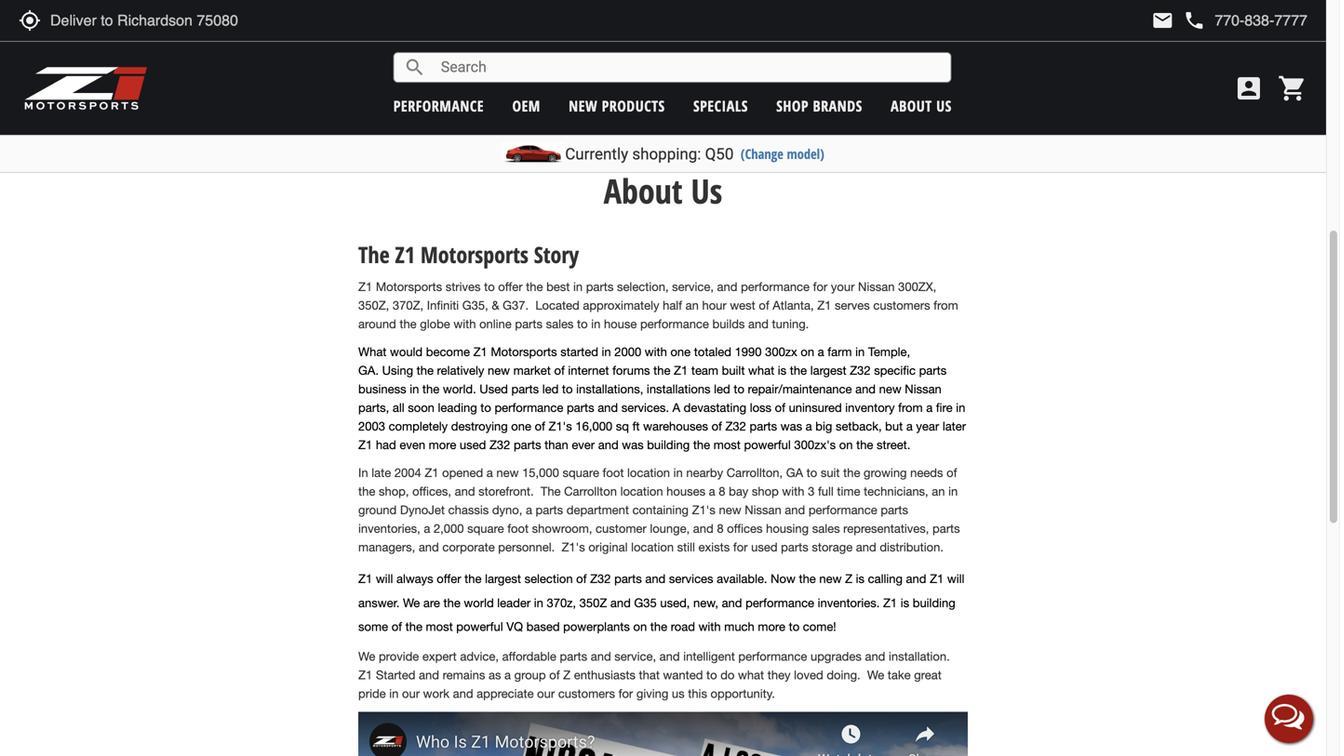 Task type: vqa. For each thing, say whether or not it's contained in the screenshot.
tuning.
yes



Task type: locate. For each thing, give the bounding box(es) containing it.
and up 'wanted'
[[659, 649, 680, 664]]

to right ga
[[806, 466, 817, 480]]

0 horizontal spatial foot
[[507, 522, 529, 536]]

0 horizontal spatial sales
[[546, 317, 574, 331]]

Search search field
[[426, 53, 951, 82]]

on
[[801, 345, 814, 359], [839, 438, 853, 452], [633, 620, 647, 634]]

all
[[393, 401, 404, 415]]

search
[[404, 56, 426, 79]]

z32 down destroying
[[489, 438, 510, 452]]

as
[[489, 668, 501, 682]]

square up corporate
[[467, 522, 504, 536]]

of left z
[[549, 668, 560, 682]]

parts right the specific
[[919, 364, 947, 378]]

powerful down 'world'
[[456, 620, 503, 634]]

z1's up than
[[549, 419, 572, 434]]

1 horizontal spatial foot
[[603, 466, 624, 480]]

located
[[535, 298, 580, 313]]

1 vertical spatial us
[[691, 168, 722, 214]]

in
[[573, 280, 583, 294], [591, 317, 601, 331], [602, 345, 611, 359], [855, 345, 865, 359], [410, 382, 419, 397], [956, 401, 965, 415], [673, 466, 683, 480], [948, 485, 958, 499], [534, 596, 543, 610], [389, 687, 399, 701]]

our down the started
[[402, 687, 420, 701]]

offer up "are"
[[437, 572, 461, 586]]

0 vertical spatial z1's
[[549, 419, 572, 434]]

to inside "we provide expert advice, affordable parts and service, and intelligent performance upgrades and installation. z1 started and remains as a group of z enthusiasts that wanted to do what they loved doing.  we take great pride in our work and appreciate our customers for giving us this opportunity."
[[706, 668, 717, 682]]

nissan up serves
[[858, 280, 895, 294]]

best
[[546, 280, 570, 294]]

1 vertical spatial we
[[867, 668, 884, 682]]

2000
[[614, 345, 641, 359]]

1 our from the left
[[402, 687, 420, 701]]

1 vertical spatial on
[[839, 438, 853, 452]]

chassis
[[448, 503, 489, 518]]

new products link
[[569, 96, 665, 116]]

the up time
[[843, 466, 860, 480]]

in right "best"
[[573, 280, 583, 294]]

1 horizontal spatial will
[[947, 572, 964, 586]]

2 horizontal spatial for
[[813, 280, 828, 294]]

offer
[[498, 280, 523, 294], [437, 572, 461, 586]]

time
[[837, 485, 860, 499]]

of right west on the right top of page
[[759, 298, 769, 313]]

performance down market
[[495, 401, 563, 415]]

parts inside "we provide expert advice, affordable parts and service, and intelligent performance upgrades and installation. z1 started and remains as a group of z enthusiasts that wanted to do what they loved doing.  we take great pride in our work and appreciate our customers for giving us this opportunity."
[[560, 649, 587, 664]]

an
[[685, 298, 699, 313], [932, 485, 945, 499]]

1 vertical spatial building
[[913, 596, 955, 610]]

the down 15,000
[[541, 485, 561, 499]]

our down group
[[537, 687, 555, 701]]

powerful up carrollton, on the right
[[744, 438, 791, 452]]

sales
[[546, 317, 574, 331], [812, 522, 840, 536]]

foot up "carrollton"
[[603, 466, 624, 480]]

1 vertical spatial foot
[[507, 522, 529, 536]]

sales down located at left top
[[546, 317, 574, 331]]

0 horizontal spatial was
[[622, 438, 644, 452]]

building
[[647, 438, 690, 452], [913, 596, 955, 610]]

1 vertical spatial about
[[604, 168, 683, 214]]

business
[[358, 382, 406, 397]]

in up houses
[[673, 466, 683, 480]]

0 horizontal spatial the
[[358, 240, 390, 270]]

0 horizontal spatial building
[[647, 438, 690, 452]]

2 led from the left
[[714, 382, 730, 397]]

parts down market
[[511, 382, 539, 397]]

0 horizontal spatial more
[[429, 438, 456, 452]]

z32 inside 'z1 will always offer the largest selection of z32 parts and services available. now the new z is calling and z1 will answer. we are the world leader in 370z, 350z and g35 used, new, and performance inventories. z1 is building some of the most powerful vq based powerplants on the road with much more to come!'
[[590, 572, 611, 586]]

exists
[[698, 540, 730, 555]]

one left totaled
[[670, 345, 691, 359]]

1 vertical spatial powerful
[[456, 620, 503, 634]]

0 vertical spatial was
[[780, 419, 802, 434]]

1 vertical spatial sales
[[812, 522, 840, 536]]

new products
[[569, 96, 665, 116]]

1 horizontal spatial nissan
[[858, 280, 895, 294]]

0 vertical spatial we
[[358, 649, 375, 664]]

0 horizontal spatial our
[[402, 687, 420, 701]]

new,
[[693, 596, 718, 610]]

the down setback,
[[856, 438, 873, 452]]

and down sq
[[598, 438, 619, 452]]

building right is
[[913, 596, 955, 610]]

nissan
[[858, 280, 895, 294], [905, 382, 942, 397], [745, 503, 781, 518]]

largest up leader on the left bottom of the page
[[485, 572, 521, 586]]

1 vertical spatial for
[[733, 540, 748, 555]]

0 horizontal spatial we
[[358, 649, 375, 664]]

answer. we
[[358, 596, 420, 610]]

0 horizontal spatial most
[[426, 620, 453, 634]]

ga. using
[[358, 364, 413, 378]]

some
[[358, 620, 388, 634]]

of inside in late 2004 z1 opened a new 15,000 square foot location in nearby carrollton, ga to suit the growing needs of the shop, offices, and storefront.  the carrollton location houses a 8 bay shop with 3 full time technicians, an in ground dynojet chassis dyno, a parts department containing z1's new nissan and performance parts inventories, a 2,000 square foot showroom, customer lounge, and 8 offices housing sales representatives, parts managers, and corporate personnel.  z1's original location still exists for used parts storage and distribution.
[[947, 466, 957, 480]]

0 horizontal spatial used
[[460, 438, 486, 452]]

0 vertical spatial building
[[647, 438, 690, 452]]

customers inside "we provide expert advice, affordable parts and service, and intelligent performance upgrades and installation. z1 started and remains as a group of z enthusiasts that wanted to do what they loved doing.  we take great pride in our work and appreciate our customers for giving us this opportunity."
[[558, 687, 615, 701]]

in inside 'z1 will always offer the largest selection of z32 parts and services available. now the new z is calling and z1 will answer. we are the world leader in 370z, 350z and g35 used, new, and performance inventories. z1 is building some of the most powerful vq based powerplants on the road with much more to come!'
[[534, 596, 543, 610]]

oem
[[512, 96, 540, 116]]

largest down farm
[[810, 364, 846, 378]]

0 vertical spatial service,
[[672, 280, 714, 294]]

1 vertical spatial nissan
[[905, 382, 942, 397]]

a down nearby
[[709, 485, 715, 499]]

group
[[514, 668, 546, 682]]

more right much
[[758, 620, 785, 634]]

in down the started
[[389, 687, 399, 701]]

phone
[[1183, 9, 1205, 32]]

0 vertical spatial powerful
[[744, 438, 791, 452]]

had
[[376, 438, 396, 452]]

new up world. used
[[488, 364, 510, 378]]

new inside 'z1 will always offer the largest selection of z32 parts and services available. now the new z is calling and z1 will answer. we are the world leader in 370z, 350z and g35 used, new, and performance inventories. z1 is building some of the most powerful vq based powerplants on the road with much more to come!'
[[819, 572, 842, 586]]

our
[[402, 687, 420, 701], [537, 687, 555, 701]]

1 horizontal spatial for
[[733, 540, 748, 555]]

customers inside z1 motorsports strives to offer the best in parts selection, service, and performance for your nissan 300zx, 350z, 370z, infiniti g35, & g37.  located approximately half an hour west of atlanta, z1 serves customers from around the globe with online parts sales to in house performance builds and tuning.
[[873, 298, 930, 313]]

1 horizontal spatial offer
[[498, 280, 523, 294]]

even
[[400, 438, 425, 452]]

shop brands link
[[776, 96, 862, 116]]

0 vertical spatial about
[[891, 96, 932, 116]]

an inside z1 motorsports strives to offer the best in parts selection, service, and performance for your nissan 300zx, 350z, 370z, infiniti g35, & g37.  located approximately half an hour west of atlanta, z1 serves customers from around the globe with online parts sales to in house performance builds and tuning.
[[685, 298, 699, 313]]

growing
[[864, 466, 907, 480]]

motorsports up strives at the top left of page
[[420, 240, 528, 270]]

1 vertical spatial used
[[751, 540, 778, 555]]

to inside in late 2004 z1 opened a new 15,000 square foot location in nearby carrollton, ga to suit the growing needs of the shop, offices, and storefront.  the carrollton location houses a 8 bay shop with 3 full time technicians, an in ground dynojet chassis dyno, a parts department containing z1's new nissan and performance parts inventories, a 2,000 square foot showroom, customer lounge, and 8 offices housing sales representatives, parts managers, and corporate personnel.  z1's original location still exists for used parts storage and distribution.
[[806, 466, 817, 480]]

for inside "we provide expert advice, affordable parts and service, and intelligent performance upgrades and installation. z1 started and remains as a group of z enthusiasts that wanted to do what they loved doing.  we take great pride in our work and appreciate our customers for giving us this opportunity."
[[618, 687, 633, 701]]

with down g35,
[[454, 317, 476, 331]]

of up the 350z
[[576, 572, 587, 586]]

to up g35,
[[484, 280, 495, 294]]

0 vertical spatial more
[[429, 438, 456, 452]]

1 vertical spatial z1's
[[692, 503, 716, 518]]

ever
[[572, 438, 595, 452]]

road
[[671, 620, 695, 634]]

the down would
[[417, 364, 434, 378]]

parts up distribution.
[[932, 522, 960, 536]]

the down 370z,
[[400, 317, 417, 331]]

with down the new,
[[698, 620, 721, 634]]

1 vertical spatial the
[[541, 485, 561, 499]]

used down destroying
[[460, 438, 486, 452]]

1 vertical spatial motorsports
[[376, 280, 442, 294]]

1 horizontal spatial our
[[537, 687, 555, 701]]

was
[[780, 419, 802, 434], [622, 438, 644, 452]]

performance inside "we provide expert advice, affordable parts and service, and intelligent performance upgrades and installation. z1 started and remains as a group of z enthusiasts that wanted to do what they loved doing.  we take great pride in our work and appreciate our customers for giving us this opportunity."
[[738, 649, 807, 664]]

1 vertical spatial offer
[[437, 572, 461, 586]]

storage
[[812, 540, 853, 555]]

parts right online
[[515, 317, 542, 331]]

led
[[542, 382, 559, 397], [714, 382, 730, 397]]

0 horizontal spatial an
[[685, 298, 699, 313]]

offer up online
[[498, 280, 523, 294]]

offices,
[[412, 485, 451, 499]]

0 vertical spatial nissan
[[858, 280, 895, 294]]

0 horizontal spatial from
[[898, 401, 923, 415]]

and up inventory
[[855, 382, 876, 397]]

largest
[[810, 364, 846, 378], [485, 572, 521, 586]]

0 vertical spatial 8
[[719, 485, 725, 499]]

300zx's
[[794, 438, 836, 452]]

brands
[[813, 96, 862, 116]]

0 horizontal spatial one
[[511, 419, 531, 434]]

1 horizontal spatial about
[[891, 96, 932, 116]]

one right destroying
[[511, 419, 531, 434]]

they
[[767, 668, 791, 682]]

model)
[[787, 145, 824, 163]]

motorsports inside "what would become z1 motorsports started in 2000 with one totaled 1990 300zx on a farm in temple, ga. using the relatively new market of internet forums the z1 team built what is the largest z32 specific parts business in the world. used parts led to installations, installations led to repair/maintenance and new nissan parts, all soon leading to performance parts and services. a devastating loss of uninsured inventory from a fire in 2003 completely destroying one of z1's 16,000 sq ft warehouses of z32 parts was a big setback, but a year later z1 had even more used z32 parts than ever and was building the most powerful 300zx's on the street."
[[491, 345, 557, 359]]

1 vertical spatial service,
[[614, 649, 656, 664]]

1 horizontal spatial most
[[713, 438, 741, 452]]

0 vertical spatial customers
[[873, 298, 930, 313]]

west
[[730, 298, 755, 313]]

2 vertical spatial z1's
[[562, 540, 585, 555]]

1 horizontal spatial customers
[[873, 298, 930, 313]]

lounge,
[[650, 522, 690, 536]]

parts up g35
[[614, 572, 642, 586]]

powerful
[[744, 438, 791, 452], [456, 620, 503, 634]]

with
[[454, 317, 476, 331], [645, 345, 667, 359], [782, 485, 804, 499], [698, 620, 721, 634]]

1 horizontal spatial us
[[936, 96, 952, 116]]

selection,
[[617, 280, 669, 294]]

0 vertical spatial the
[[358, 240, 390, 270]]

in left house
[[591, 317, 601, 331]]

we provide expert advice, affordable parts and service, and intelligent performance upgrades and installation. z1 started and remains as a group of z enthusiasts that wanted to do what they loved doing.  we take great pride in our work and appreciate our customers for giving us this opportunity.
[[358, 649, 953, 701]]

parts up 16,000
[[567, 401, 594, 415]]

performance down half
[[640, 317, 709, 331]]

1 led from the left
[[542, 382, 559, 397]]

are
[[423, 596, 440, 610]]

z
[[563, 668, 571, 682]]

z1's
[[549, 419, 572, 434], [692, 503, 716, 518], [562, 540, 585, 555]]

0 horizontal spatial about us
[[604, 168, 722, 214]]

0 vertical spatial about us
[[891, 96, 952, 116]]

1 horizontal spatial largest
[[810, 364, 846, 378]]

new down bay
[[719, 503, 741, 518]]

0 horizontal spatial on
[[633, 620, 647, 634]]

a right as
[[504, 668, 511, 682]]

shop brands
[[776, 96, 862, 116]]

carrollton
[[564, 485, 617, 499]]

about right the brands
[[891, 96, 932, 116]]

a right opened
[[487, 466, 493, 480]]

and down the installations,
[[598, 401, 618, 415]]

from inside "what would become z1 motorsports started in 2000 with one totaled 1990 300zx on a farm in temple, ga. using the relatively new market of internet forums the z1 team built what is the largest z32 specific parts business in the world. used parts led to installations, installations led to repair/maintenance and new nissan parts, all soon leading to performance parts and services. a devastating loss of uninsured inventory from a fire in 2003 completely destroying one of z1's 16,000 sq ft warehouses of z32 parts was a big setback, but a year later z1 had even more used z32 parts than ever and was building the most powerful 300zx's on the street."
[[898, 401, 923, 415]]

2 vertical spatial on
[[633, 620, 647, 634]]

1 vertical spatial customers
[[558, 687, 615, 701]]

1 vertical spatial was
[[622, 438, 644, 452]]

an right half
[[685, 298, 699, 313]]

performance inside in late 2004 z1 opened a new 15,000 square foot location in nearby carrollton, ga to suit the growing needs of the shop, offices, and storefront.  the carrollton location houses a 8 bay shop with 3 full time technicians, an in ground dynojet chassis dyno, a parts department containing z1's new nissan and performance parts inventories, a 2,000 square foot showroom, customer lounge, and 8 offices housing sales representatives, parts managers, and corporate personnel.  z1's original location still exists for used parts storage and distribution.
[[809, 503, 877, 518]]

0 vertical spatial most
[[713, 438, 741, 452]]

from inside z1 motorsports strives to offer the best in parts selection, service, and performance for your nissan 300zx, 350z, 370z, infiniti g35, & g37.  located approximately half an hour west of atlanta, z1 serves customers from around the globe with online parts sales to in house performance builds and tuning.
[[934, 298, 958, 313]]

2 our from the left
[[537, 687, 555, 701]]

z1 up the 350z,
[[358, 280, 372, 294]]

about us
[[891, 96, 952, 116], [604, 168, 722, 214]]

wanted
[[663, 668, 703, 682]]

your
[[831, 280, 855, 294]]

nissan inside in late 2004 z1 opened a new 15,000 square foot location in nearby carrollton, ga to suit the growing needs of the shop, offices, and storefront.  the carrollton location houses a 8 bay shop with 3 full time technicians, an in ground dynojet chassis dyno, a parts department containing z1's new nissan and performance parts inventories, a 2,000 square foot showroom, customer lounge, and 8 offices housing sales representatives, parts managers, and corporate personnel.  z1's original location still exists for used parts storage and distribution.
[[745, 503, 781, 518]]

offer inside 'z1 will always offer the largest selection of z32 parts and services available. now the new z is calling and z1 will answer. we are the world leader in 370z, 350z and g35 used, new, and performance inventories. z1 is building some of the most powerful vq based powerplants on the road with much more to come!'
[[437, 572, 461, 586]]

1 horizontal spatial about us
[[891, 96, 952, 116]]

1 horizontal spatial service,
[[672, 280, 714, 294]]

led down market
[[542, 382, 559, 397]]

with inside "what would become z1 motorsports started in 2000 with one totaled 1990 300zx on a farm in temple, ga. using the relatively new market of internet forums the z1 team built what is the largest z32 specific parts business in the world. used parts led to installations, installations led to repair/maintenance and new nissan parts, all soon leading to performance parts and services. a devastating loss of uninsured inventory from a fire in 2003 completely destroying one of z1's 16,000 sq ft warehouses of z32 parts was a big setback, but a year later z1 had even more used z32 parts than ever and was building the most powerful 300zx's on the street."
[[645, 345, 667, 359]]

a right the but
[[906, 419, 913, 434]]

with inside in late 2004 z1 opened a new 15,000 square foot location in nearby carrollton, ga to suit the growing needs of the shop, offices, and storefront.  the carrollton location houses a 8 bay shop with 3 full time technicians, an in ground dynojet chassis dyno, a parts department containing z1's new nissan and performance parts inventories, a 2,000 square foot showroom, customer lounge, and 8 offices housing sales representatives, parts managers, and corporate personnel.  z1's original location still exists for used parts storage and distribution.
[[782, 485, 804, 499]]

will right calling
[[947, 572, 964, 586]]

and down representatives,
[[856, 540, 876, 555]]

0 vertical spatial from
[[934, 298, 958, 313]]

foot down dyno,
[[507, 522, 529, 536]]

housing
[[766, 522, 809, 536]]

story
[[534, 240, 579, 270]]

1 horizontal spatial was
[[780, 419, 802, 434]]

started
[[560, 345, 598, 359]]

what
[[738, 668, 764, 682]]

z32
[[850, 364, 871, 378], [725, 419, 746, 434], [489, 438, 510, 452], [590, 572, 611, 586]]

0 vertical spatial an
[[685, 298, 699, 313]]

1 vertical spatial location
[[620, 485, 663, 499]]

to inside 'z1 will always offer the largest selection of z32 parts and services available. now the new z is calling and z1 will answer. we are the world leader in 370z, 350z and g35 used, new, and performance inventories. z1 is building some of the most powerful vq based powerplants on the road with much more to come!'
[[789, 620, 800, 634]]

oem link
[[512, 96, 540, 116]]

0 vertical spatial for
[[813, 280, 828, 294]]

most inside 'z1 will always offer the largest selection of z32 parts and services available. now the new z is calling and z1 will answer. we are the world leader in 370z, 350z and g35 used, new, and performance inventories. z1 is building some of the most powerful vq based powerplants on the road with much more to come!'
[[426, 620, 453, 634]]

1 vertical spatial an
[[932, 485, 945, 499]]

currently
[[565, 145, 628, 163]]

0 horizontal spatial led
[[542, 382, 559, 397]]

performance down time
[[809, 503, 877, 518]]

z1's inside "what would become z1 motorsports started in 2000 with one totaled 1990 300zx on a farm in temple, ga. using the relatively new market of internet forums the z1 team built what is the largest z32 specific parts business in the world. used parts led to installations, installations led to repair/maintenance and new nissan parts, all soon leading to performance parts and services. a devastating loss of uninsured inventory from a fire in 2003 completely destroying one of z1's 16,000 sq ft warehouses of z32 parts was a big setback, but a year later z1 had even more used z32 parts than ever and was building the most powerful 300zx's on the street."
[[549, 419, 572, 434]]

z1 up relatively
[[473, 345, 487, 359]]

and
[[717, 280, 737, 294], [748, 317, 769, 331], [855, 382, 876, 397], [598, 401, 618, 415], [598, 438, 619, 452], [455, 485, 475, 499], [785, 503, 805, 518], [693, 522, 713, 536], [419, 540, 439, 555], [856, 540, 876, 555], [645, 572, 666, 586], [906, 572, 926, 586], [610, 596, 631, 610], [722, 596, 742, 610], [591, 649, 611, 664], [659, 649, 680, 664], [865, 649, 885, 664], [419, 668, 439, 682], [453, 687, 473, 701]]

about us link
[[891, 96, 952, 116]]

performance
[[393, 96, 484, 116], [741, 280, 810, 294], [640, 317, 709, 331], [495, 401, 563, 415], [809, 503, 877, 518], [745, 596, 814, 610], [738, 649, 807, 664]]

1 vertical spatial 8
[[717, 522, 724, 536]]

service, inside "we provide expert advice, affordable parts and service, and intelligent performance upgrades and installation. z1 started and remains as a group of z enthusiasts that wanted to do what they loved doing.  we take great pride in our work and appreciate our customers for giving us this opportunity."
[[614, 649, 656, 664]]

0 horizontal spatial service,
[[614, 649, 656, 664]]

8 left bay
[[719, 485, 725, 499]]

1 vertical spatial largest
[[485, 572, 521, 586]]

1 horizontal spatial square
[[562, 466, 599, 480]]

an down needs
[[932, 485, 945, 499]]

1 horizontal spatial powerful
[[744, 438, 791, 452]]

0 horizontal spatial customers
[[558, 687, 615, 701]]

8 up exists at the right bottom
[[717, 522, 724, 536]]

about us down shopping:
[[604, 168, 722, 214]]

appreciate
[[477, 687, 534, 701]]

sales inside z1 motorsports strives to offer the best in parts selection, service, and performance for your nissan 300zx, 350z, 370z, infiniti g35, & g37.  located approximately half an hour west of atlanta, z1 serves customers from around the globe with online parts sales to in house performance builds and tuning.
[[546, 317, 574, 331]]

for left giving
[[618, 687, 633, 701]]

building inside "what would become z1 motorsports started in 2000 with one totaled 1990 300zx on a farm in temple, ga. using the relatively new market of internet forums the z1 team built what is the largest z32 specific parts business in the world. used parts led to installations, installations led to repair/maintenance and new nissan parts, all soon leading to performance parts and services. a devastating loss of uninsured inventory from a fire in 2003 completely destroying one of z1's 16,000 sq ft warehouses of z32 parts was a big setback, but a year later z1 had even more used z32 parts than ever and was building the most powerful 300zx's on the street."
[[647, 438, 690, 452]]

1 horizontal spatial building
[[913, 596, 955, 610]]

0 vertical spatial largest
[[810, 364, 846, 378]]

nissan down shop
[[745, 503, 781, 518]]

on down g35
[[633, 620, 647, 634]]

2 vertical spatial for
[[618, 687, 633, 701]]

nissan for temple,
[[905, 382, 942, 397]]

more right "even"
[[429, 438, 456, 452]]

z1's down showroom, on the bottom of the page
[[562, 540, 585, 555]]

showroom,
[[532, 522, 592, 536]]

1 horizontal spatial more
[[758, 620, 785, 634]]

1 horizontal spatial led
[[714, 382, 730, 397]]

0 vertical spatial sales
[[546, 317, 574, 331]]

internet
[[568, 364, 609, 378]]

0 horizontal spatial powerful
[[456, 620, 503, 634]]

2 vertical spatial nissan
[[745, 503, 781, 518]]

we down some
[[358, 649, 375, 664]]

z1 up 370z,
[[395, 240, 415, 270]]

the
[[526, 280, 543, 294], [400, 317, 417, 331], [417, 364, 434, 378], [653, 364, 670, 378], [790, 364, 807, 378], [422, 382, 439, 397], [693, 438, 710, 452], [856, 438, 873, 452], [843, 466, 860, 480], [358, 485, 375, 499], [464, 572, 482, 586], [799, 572, 816, 586], [443, 596, 460, 610], [405, 620, 422, 634], [650, 620, 667, 634]]

1 vertical spatial one
[[511, 419, 531, 434]]

1 horizontal spatial sales
[[812, 522, 840, 536]]

nissan inside "what would become z1 motorsports started in 2000 with one totaled 1990 300zx on a farm in temple, ga. using the relatively new market of internet forums the z1 team built what is the largest z32 specific parts business in the world. used parts led to installations, installations led to repair/maintenance and new nissan parts, all soon leading to performance parts and services. a devastating loss of uninsured inventory from a fire in 2003 completely destroying one of z1's 16,000 sq ft warehouses of z32 parts was a big setback, but a year later z1 had even more used z32 parts than ever and was building the most powerful 300zx's on the street."
[[905, 382, 942, 397]]

used inside "what would become z1 motorsports started in 2000 with one totaled 1990 300zx on a farm in temple, ga. using the relatively new market of internet forums the z1 team built what is the largest z32 specific parts business in the world. used parts led to installations, installations led to repair/maintenance and new nissan parts, all soon leading to performance parts and services. a devastating loss of uninsured inventory from a fire in 2003 completely destroying one of z1's 16,000 sq ft warehouses of z32 parts was a big setback, but a year later z1 had even more used z32 parts than ever and was building the most powerful 300zx's on the street."
[[460, 438, 486, 452]]

0 horizontal spatial largest
[[485, 572, 521, 586]]

repair/maintenance
[[748, 382, 852, 397]]

1 horizontal spatial the
[[541, 485, 561, 499]]

z32 up the 350z
[[590, 572, 611, 586]]

a inside "we provide expert advice, affordable parts and service, and intelligent performance upgrades and installation. z1 started and remains as a group of z enthusiasts that wanted to do what they loved doing.  we take great pride in our work and appreciate our customers for giving us this opportunity."
[[504, 668, 511, 682]]

1 horizontal spatial an
[[932, 485, 945, 499]]

z1 down distribution.
[[930, 572, 944, 586]]

0 vertical spatial offer
[[498, 280, 523, 294]]

with right 2000
[[645, 345, 667, 359]]

1 vertical spatial most
[[426, 620, 453, 634]]

shop
[[776, 96, 809, 116]]

z is
[[845, 572, 865, 586]]

1 vertical spatial more
[[758, 620, 785, 634]]

service,
[[672, 280, 714, 294], [614, 649, 656, 664]]

what
[[358, 345, 387, 359]]

from
[[934, 298, 958, 313], [898, 401, 923, 415]]

0 horizontal spatial will
[[376, 572, 393, 586]]

on right 300zx
[[801, 345, 814, 359]]

motorsports up market
[[491, 345, 557, 359]]



Task type: describe. For each thing, give the bounding box(es) containing it.
the up repair/maintenance
[[790, 364, 807, 378]]

300zx
[[765, 345, 797, 359]]

hour
[[702, 298, 727, 313]]

0 vertical spatial foot
[[603, 466, 624, 480]]

the left "best"
[[526, 280, 543, 294]]

installation.
[[889, 649, 950, 664]]

parts left than
[[514, 438, 541, 452]]

of down "devastating" at the right bottom
[[711, 419, 722, 434]]

0 horizontal spatial us
[[691, 168, 722, 214]]

based
[[526, 620, 560, 634]]

1 horizontal spatial we
[[867, 668, 884, 682]]

350z,
[[358, 298, 389, 313]]

opened
[[442, 466, 483, 480]]

motorsports inside z1 motorsports strives to offer the best in parts selection, service, and performance for your nissan 300zx, 350z, 370z, infiniti g35, & g37.  located approximately half an hour west of atlanta, z1 serves customers from around the globe with online parts sales to in house performance builds and tuning.
[[376, 280, 442, 294]]

and up is
[[906, 572, 926, 586]]

sq
[[616, 419, 629, 434]]

the left road
[[650, 620, 667, 634]]

still
[[677, 540, 695, 555]]

parts inside 'z1 will always offer the largest selection of z32 parts and services available. now the new z is calling and z1 will answer. we are the world leader in 370z, 350z and g35 used, new, and performance inventories. z1 is building some of the most powerful vq based powerplants on the road with much more to come!'
[[614, 572, 642, 586]]

and down remains
[[453, 687, 473, 701]]

approximately
[[583, 298, 659, 313]]

in right 'technicians,'
[[948, 485, 958, 499]]

the up nearby
[[693, 438, 710, 452]]

more inside 'z1 will always offer the largest selection of z32 parts and services available. now the new z is calling and z1 will answer. we are the world leader in 370z, 350z and g35 used, new, and performance inventories. z1 is building some of the most powerful vq based powerplants on the road with much more to come!'
[[758, 620, 785, 634]]

most inside "what would become z1 motorsports started in 2000 with one totaled 1990 300zx on a farm in temple, ga. using the relatively new market of internet forums the z1 team built what is the largest z32 specific parts business in the world. used parts led to installations, installations led to repair/maintenance and new nissan parts, all soon leading to performance parts and services. a devastating loss of uninsured inventory from a fire in 2003 completely destroying one of z1's 16,000 sq ft warehouses of z32 parts was a big setback, but a year later z1 had even more used z32 parts than ever and was building the most powerful 300zx's on the street."
[[713, 438, 741, 452]]

around
[[358, 317, 396, 331]]

but
[[885, 419, 903, 434]]

service, inside z1 motorsports strives to offer the best in parts selection, service, and performance for your nissan 300zx, 350z, 370z, infiniti g35, & g37.  located approximately half an hour west of atlanta, z1 serves customers from around the globe with online parts sales to in house performance builds and tuning.
[[672, 280, 714, 294]]

z1 down "2003"
[[358, 438, 372, 452]]

shopping_cart
[[1278, 74, 1307, 103]]

new left 15,000
[[496, 466, 519, 480]]

later
[[942, 419, 966, 434]]

pride
[[358, 687, 386, 701]]

building inside 'z1 will always offer the largest selection of z32 parts and services available. now the new z is calling and z1 will answer. we are the world leader in 370z, 350z and g35 used, new, and performance inventories. z1 is building some of the most powerful vq based powerplants on the road with much more to come!'
[[913, 596, 955, 610]]

work
[[423, 687, 449, 701]]

z1 inside in late 2004 z1 opened a new 15,000 square foot location in nearby carrollton, ga to suit the growing needs of the shop, offices, and storefront.  the carrollton location houses a 8 bay shop with 3 full time technicians, an in ground dynojet chassis dyno, a parts department containing z1's new nissan and performance parts inventories, a 2,000 square foot showroom, customer lounge, and 8 offices housing sales representatives, parts managers, and corporate personnel.  z1's original location still exists for used parts storage and distribution.
[[425, 466, 439, 480]]

ft
[[632, 419, 640, 434]]

and up exists at the right bottom
[[693, 522, 713, 536]]

and right upgrades
[[865, 649, 885, 664]]

performance down search at the top of page
[[393, 96, 484, 116]]

on inside 'z1 will always offer the largest selection of z32 parts and services available. now the new z is calling and z1 will answer. we are the world leader in 370z, 350z and g35 used, new, and performance inventories. z1 is building some of the most powerful vq based powerplants on the road with much more to come!'
[[633, 620, 647, 634]]

nissan inside z1 motorsports strives to offer the best in parts selection, service, and performance for your nissan 300zx, 350z, 370z, infiniti g35, & g37.  located approximately half an hour west of atlanta, z1 serves customers from around the globe with online parts sales to in house performance builds and tuning.
[[858, 280, 895, 294]]

specials link
[[693, 96, 748, 116]]

offer inside z1 motorsports strives to offer the best in parts selection, service, and performance for your nissan 300zx, 350z, 370z, infiniti g35, & g37.  located approximately half an hour west of atlanta, z1 serves customers from around the globe with online parts sales to in house performance builds and tuning.
[[498, 280, 523, 294]]

great
[[914, 668, 942, 682]]

loved
[[794, 668, 823, 682]]

relatively
[[437, 364, 484, 378]]

largest inside "what would become z1 motorsports started in 2000 with one totaled 1990 300zx on a farm in temple, ga. using the relatively new market of internet forums the z1 team built what is the largest z32 specific parts business in the world. used parts led to installations, installations led to repair/maintenance and new nissan parts, all soon leading to performance parts and services. a devastating loss of uninsured inventory from a fire in 2003 completely destroying one of z1's 16,000 sq ft warehouses of z32 parts was a big setback, but a year later z1 had even more used z32 parts than ever and was building the most powerful 300zx's on the street."
[[810, 364, 846, 378]]

and down opened
[[455, 485, 475, 499]]

2 vertical spatial location
[[631, 540, 674, 555]]

0 horizontal spatial about
[[604, 168, 683, 214]]

performance link
[[393, 96, 484, 116]]

g35
[[634, 596, 657, 610]]

parts down loss
[[750, 419, 777, 434]]

largest inside 'z1 will always offer the largest selection of z32 parts and services available. now the new z is calling and z1 will answer. we are the world leader in 370z, 350z and g35 used, new, and performance inventories. z1 is building some of the most powerful vq based powerplants on the road with much more to come!'
[[485, 572, 521, 586]]

us
[[672, 687, 685, 701]]

parts down housing
[[781, 540, 808, 555]]

in left 2000
[[602, 345, 611, 359]]

a left fire
[[926, 401, 933, 415]]

with inside 'z1 will always offer the largest selection of z32 parts and services available. now the new z is calling and z1 will answer. we are the world leader in 370z, 350z and g35 used, new, and performance inventories. z1 is building some of the most powerful vq based powerplants on the road with much more to come!'
[[698, 620, 721, 634]]

in up soon
[[410, 382, 419, 397]]

the right "are"
[[443, 596, 460, 610]]

in right fire
[[956, 401, 965, 415]]

1 will from the left
[[376, 572, 393, 586]]

350z
[[579, 596, 607, 610]]

upgrades
[[810, 649, 862, 664]]

of up than
[[535, 419, 545, 434]]

a left farm
[[818, 345, 824, 359]]

and up hour
[[717, 280, 737, 294]]

0 vertical spatial motorsports
[[420, 240, 528, 270]]

services. a
[[621, 401, 680, 415]]

shop,
[[379, 485, 409, 499]]

parts up showroom, on the bottom of the page
[[536, 503, 563, 518]]

(change
[[741, 145, 783, 163]]

started
[[376, 668, 415, 682]]

original
[[588, 540, 628, 555]]

0 horizontal spatial square
[[467, 522, 504, 536]]

of down started
[[554, 364, 565, 378]]

of inside "we provide expert advice, affordable parts and service, and intelligent performance upgrades and installation. z1 started and remains as a group of z enthusiasts that wanted to do what they loved doing.  we take great pride in our work and appreciate our customers for giving us this opportunity."
[[549, 668, 560, 682]]

z1 motorsports logo image
[[23, 65, 148, 112]]

16,000
[[575, 419, 612, 434]]

1 horizontal spatial one
[[670, 345, 691, 359]]

enthusiasts
[[574, 668, 636, 682]]

performance up atlanta,
[[741, 280, 810, 294]]

370z,
[[393, 298, 424, 313]]

z1 up installations
[[674, 364, 688, 378]]

installations,
[[576, 382, 643, 397]]

z1 up answer. we
[[358, 572, 372, 586]]

parts down 'technicians,'
[[881, 503, 908, 518]]

and down west on the right top of page
[[748, 317, 769, 331]]

with inside z1 motorsports strives to offer the best in parts selection, service, and performance for your nissan 300zx, 350z, 370z, infiniti g35, & g37.  located approximately half an hour west of atlanta, z1 serves customers from around the globe with online parts sales to in house performance builds and tuning.
[[454, 317, 476, 331]]

to down built
[[734, 382, 744, 397]]

calling
[[868, 572, 903, 586]]

0 vertical spatial on
[[801, 345, 814, 359]]

farm
[[828, 345, 852, 359]]

online
[[479, 317, 512, 331]]

q50
[[705, 145, 734, 163]]

of inside z1 motorsports strives to offer the best in parts selection, service, and performance for your nissan 300zx, 350z, 370z, infiniti g35, & g37.  located approximately half an hour west of atlanta, z1 serves customers from around the globe with online parts sales to in house performance builds and tuning.
[[759, 298, 769, 313]]

the inside in late 2004 z1 opened a new 15,000 square foot location in nearby carrollton, ga to suit the growing needs of the shop, offices, and storefront.  the carrollton location houses a 8 bay shop with 3 full time technicians, an in ground dynojet chassis dyno, a parts department containing z1's new nissan and performance parts inventories, a 2,000 square foot showroom, customer lounge, and 8 offices housing sales representatives, parts managers, and corporate personnel.  z1's original location still exists for used parts storage and distribution.
[[541, 485, 561, 499]]

half
[[663, 298, 682, 313]]

more inside "what would become z1 motorsports started in 2000 with one totaled 1990 300zx on a farm in temple, ga. using the relatively new market of internet forums the z1 team built what is the largest z32 specific parts business in the world. used parts led to installations, installations led to repair/maintenance and new nissan parts, all soon leading to performance parts and services. a devastating loss of uninsured inventory from a fire in 2003 completely destroying one of z1's 16,000 sq ft warehouses of z32 parts was a big setback, but a year later z1 had even more used z32 parts than ever and was building the most powerful 300zx's on the street."
[[429, 438, 456, 452]]

3
[[808, 485, 815, 499]]

1990
[[735, 345, 762, 359]]

a right dyno,
[[526, 503, 532, 518]]

a left big
[[806, 419, 812, 434]]

street.
[[877, 438, 910, 452]]

strives
[[445, 280, 481, 294]]

serves
[[835, 298, 870, 313]]

intelligent
[[683, 649, 735, 664]]

0 vertical spatial location
[[627, 466, 670, 480]]

the up provide
[[405, 620, 422, 634]]

the down in
[[358, 485, 375, 499]]

globe
[[420, 317, 450, 331]]

z1 down your
[[817, 298, 831, 313]]

powerplants
[[563, 620, 630, 634]]

is
[[901, 596, 909, 610]]

for inside z1 motorsports strives to offer the best in parts selection, service, and performance for your nissan 300zx, 350z, 370z, infiniti g35, & g37.  located approximately half an hour west of atlanta, z1 serves customers from around the globe with online parts sales to in house performance builds and tuning.
[[813, 280, 828, 294]]

selection
[[524, 572, 573, 586]]

and up work at the left of page
[[419, 668, 439, 682]]

destroying
[[451, 419, 508, 434]]

account_box link
[[1229, 74, 1268, 103]]

2 horizontal spatial on
[[839, 438, 853, 452]]

the up 'world'
[[464, 572, 482, 586]]

what is
[[748, 364, 787, 378]]

always
[[396, 572, 433, 586]]

z32 down farm
[[850, 364, 871, 378]]

and up g35
[[645, 572, 666, 586]]

phone link
[[1183, 9, 1307, 32]]

0 vertical spatial square
[[562, 466, 599, 480]]

performance inside "what would become z1 motorsports started in 2000 with one totaled 1990 300zx on a farm in temple, ga. using the relatively new market of internet forums the z1 team built what is the largest z32 specific parts business in the world. used parts led to installations, installations led to repair/maintenance and new nissan parts, all soon leading to performance parts and services. a devastating loss of uninsured inventory from a fire in 2003 completely destroying one of z1's 16,000 sq ft warehouses of z32 parts was a big setback, but a year later z1 had even more used z32 parts than ever and was building the most powerful 300zx's on the street."
[[495, 401, 563, 415]]

the up installations
[[653, 364, 670, 378]]

market
[[513, 364, 551, 378]]

leading
[[438, 401, 477, 415]]

powerful inside 'z1 will always offer the largest selection of z32 parts and services available. now the new z is calling and z1 will answer. we are the world leader in 370z, 350z and g35 used, new, and performance inventories. z1 is building some of the most powerful vq based powerplants on the road with much more to come!'
[[456, 620, 503, 634]]

distribution.
[[880, 540, 944, 555]]

specific
[[874, 364, 916, 378]]

full
[[818, 485, 834, 499]]

warehouses
[[643, 419, 708, 434]]

become
[[426, 345, 470, 359]]

parts up approximately
[[586, 280, 614, 294]]

and down 2,000
[[419, 540, 439, 555]]

this
[[688, 687, 707, 701]]

in
[[358, 466, 368, 480]]

and up much
[[722, 596, 742, 610]]

to up destroying
[[480, 401, 491, 415]]

in right farm
[[855, 345, 865, 359]]

representatives,
[[843, 522, 929, 536]]

advice,
[[460, 649, 499, 664]]

z1 inside "we provide expert advice, affordable parts and service, and intelligent performance upgrades and installation. z1 started and remains as a group of z enthusiasts that wanted to do what they loved doing.  we take great pride in our work and appreciate our customers for giving us this opportunity."
[[358, 668, 372, 682]]

provide
[[379, 649, 419, 664]]

nissan for the
[[745, 503, 781, 518]]

house
[[604, 317, 637, 331]]

used inside in late 2004 z1 opened a new 15,000 square foot location in nearby carrollton, ga to suit the growing needs of the shop, offices, and storefront.  the carrollton location houses a 8 bay shop with 3 full time technicians, an in ground dynojet chassis dyno, a parts department containing z1's new nissan and performance parts inventories, a 2,000 square foot showroom, customer lounge, and 8 offices housing sales representatives, parts managers, and corporate personnel.  z1's original location still exists for used parts storage and distribution.
[[751, 540, 778, 555]]

in inside "we provide expert advice, affordable parts and service, and intelligent performance upgrades and installation. z1 started and remains as a group of z enthusiasts that wanted to do what they loved doing.  we take great pride in our work and appreciate our customers for giving us this opportunity."
[[389, 687, 399, 701]]

for inside in late 2004 z1 opened a new 15,000 square foot location in nearby carrollton, ga to suit the growing needs of the shop, offices, and storefront.  the carrollton location houses a 8 bay shop with 3 full time technicians, an in ground dynojet chassis dyno, a parts department containing z1's new nissan and performance parts inventories, a 2,000 square foot showroom, customer lounge, and 8 offices housing sales representatives, parts managers, and corporate personnel.  z1's original location still exists for used parts storage and distribution.
[[733, 540, 748, 555]]

containing
[[632, 503, 689, 518]]

a down 'dynojet'
[[424, 522, 430, 536]]

z32 down "devastating" at the right bottom
[[725, 419, 746, 434]]

of right some
[[391, 620, 402, 634]]

of right loss
[[775, 401, 785, 415]]

built
[[722, 364, 745, 378]]

services
[[669, 572, 713, 586]]

and left g35
[[610, 596, 631, 610]]

carrollton,
[[726, 466, 783, 480]]

department
[[566, 503, 629, 518]]

available. now
[[717, 572, 796, 586]]

managers,
[[358, 540, 415, 555]]

to down internet
[[562, 382, 573, 397]]

inventories. z1
[[818, 596, 897, 610]]

to up started
[[577, 317, 588, 331]]

year
[[916, 419, 939, 434]]

the up soon
[[422, 382, 439, 397]]

performance inside 'z1 will always offer the largest selection of z32 parts and services available. now the new z is calling and z1 will answer. we are the world leader in 370z, 350z and g35 used, new, and performance inventories. z1 is building some of the most powerful vq based powerplants on the road with much more to come!'
[[745, 596, 814, 610]]

my_location
[[19, 9, 41, 32]]

and up enthusiasts
[[591, 649, 611, 664]]

team
[[691, 364, 718, 378]]

powerful inside "what would become z1 motorsports started in 2000 with one totaled 1990 300zx on a farm in temple, ga. using the relatively new market of internet forums the z1 team built what is the largest z32 specific parts business in the world. used parts led to installations, installations led to repair/maintenance and new nissan parts, all soon leading to performance parts and services. a devastating loss of uninsured inventory from a fire in 2003 completely destroying one of z1's 16,000 sq ft warehouses of z32 parts was a big setback, but a year later z1 had even more used z32 parts than ever and was building the most powerful 300zx's on the street."
[[744, 438, 791, 452]]

corporate
[[442, 540, 495, 555]]

specials
[[693, 96, 748, 116]]

new up currently
[[569, 96, 598, 116]]

the down storage
[[799, 572, 816, 586]]

devastating
[[684, 401, 746, 415]]

installations
[[647, 382, 711, 397]]

sales inside in late 2004 z1 opened a new 15,000 square foot location in nearby carrollton, ga to suit the growing needs of the shop, offices, and storefront.  the carrollton location houses a 8 bay shop with 3 full time technicians, an in ground dynojet chassis dyno, a parts department containing z1's new nissan and performance parts inventories, a 2,000 square foot showroom, customer lounge, and 8 offices housing sales representatives, parts managers, and corporate personnel.  z1's original location still exists for used parts storage and distribution.
[[812, 522, 840, 536]]

an inside in late 2004 z1 opened a new 15,000 square foot location in nearby carrollton, ga to suit the growing needs of the shop, offices, and storefront.  the carrollton location houses a 8 bay shop with 3 full time technicians, an in ground dynojet chassis dyno, a parts department containing z1's new nissan and performance parts inventories, a 2,000 square foot showroom, customer lounge, and 8 offices housing sales representatives, parts managers, and corporate personnel.  z1's original location still exists for used parts storage and distribution.
[[932, 485, 945, 499]]

and up housing
[[785, 503, 805, 518]]

world. used
[[443, 382, 508, 397]]

nearby
[[686, 466, 723, 480]]

new down the specific
[[879, 382, 901, 397]]

inventories,
[[358, 522, 420, 536]]

2 will from the left
[[947, 572, 964, 586]]



